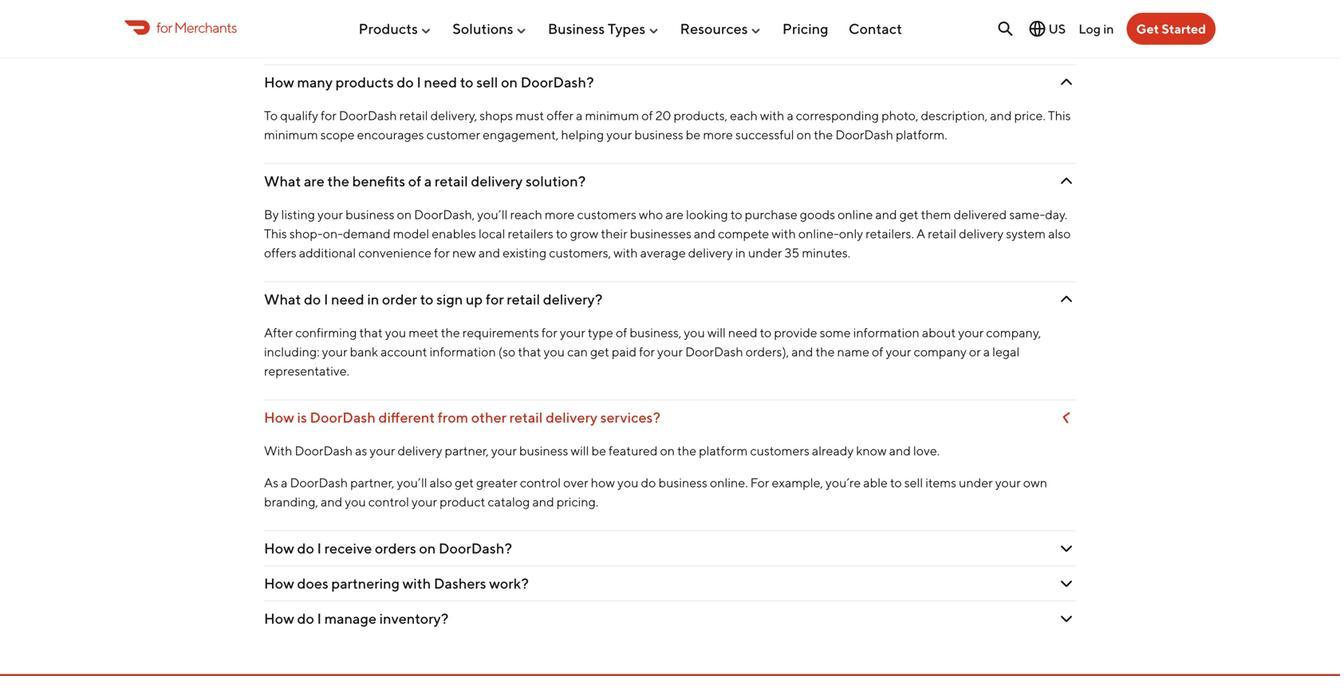 Task type: vqa. For each thing, say whether or not it's contained in the screenshot.
show
no



Task type: locate. For each thing, give the bounding box(es) containing it.
2 horizontal spatial sell
[[905, 475, 924, 490]]

1 horizontal spatial need
[[424, 74, 457, 91]]

their
[[601, 226, 628, 241]]

a right as
[[281, 475, 288, 490]]

2 vertical spatial sell
[[905, 475, 924, 490]]

5 how from the top
[[264, 610, 294, 627]]

how
[[264, 74, 294, 91], [264, 409, 294, 426], [264, 540, 294, 557], [264, 575, 294, 592], [264, 610, 294, 627]]

partnering
[[332, 575, 400, 592]]

this right the price.
[[1049, 108, 1072, 123]]

you up receive
[[345, 494, 366, 509]]

1 vertical spatial also
[[430, 475, 453, 490]]

on down corresponding
[[797, 127, 812, 142]]

0 vertical spatial are
[[432, 28, 450, 43]]

the left platform
[[678, 443, 697, 458]]

doordash up as
[[310, 409, 376, 426]]

in right log
[[1104, 21, 1115, 36]]

1 horizontal spatial will
[[708, 325, 726, 340]]

more down the products,
[[703, 127, 733, 142]]

2 vertical spatial need
[[729, 325, 758, 340]]

1 horizontal spatial you'll
[[478, 207, 508, 222]]

0 horizontal spatial will
[[571, 443, 589, 458]]

0 vertical spatial retailers
[[523, 28, 569, 43]]

retail down them
[[928, 226, 957, 241]]

businesses
[[630, 226, 692, 241]]

0 horizontal spatial customers
[[577, 207, 637, 222]]

1 vertical spatial customers
[[751, 443, 810, 458]]

offers
[[264, 245, 297, 260]]

0 horizontal spatial minimum
[[264, 127, 318, 142]]

1 horizontal spatial are
[[432, 28, 450, 43]]

1 vertical spatial will
[[571, 443, 589, 458]]

minimum
[[585, 108, 640, 123], [264, 127, 318, 142]]

3 how from the top
[[264, 540, 294, 557]]

on right featured
[[660, 443, 675, 458]]

1 vertical spatial this
[[264, 226, 287, 241]]

1 vertical spatial retailers
[[508, 226, 554, 241]]

1 horizontal spatial be
[[686, 127, 701, 142]]

how is doordash different from other retail delivery services?
[[264, 409, 661, 426]]

for
[[751, 475, 770, 490]]

your up 'can'
[[560, 325, 586, 340]]

a
[[917, 226, 926, 241]]

doordash? up the offer
[[521, 74, 594, 91]]

partner, inside as a doordash partner, you'll also get greater control over how you do business online. for example, you're able to sell items under your own branding, and you control your product catalog and pricing.
[[351, 475, 395, 490]]

need up confirming
[[331, 291, 365, 308]]

1 horizontal spatial doordash?
[[521, 74, 594, 91]]

already
[[812, 443, 854, 458]]

for up scope
[[321, 108, 337, 123]]

of right 'name' on the bottom right of the page
[[872, 344, 884, 359]]

day.
[[1046, 207, 1068, 222]]

1 vertical spatial products
[[336, 74, 394, 91]]

0 horizontal spatial in
[[367, 291, 379, 308]]

your inside by listing your business on doordash, you'll reach more customers who are looking to purchase goods online and get them delivered same-day. this shop-on-demand model enables local retailers to grow their businesses and compete with online-only retailers. a retail delivery system also offers additional convenience for new and existing customers, with average delivery in under 35 minutes.
[[318, 207, 343, 222]]

1 horizontal spatial in
[[736, 245, 746, 260]]

do up does
[[297, 540, 314, 557]]

4 chevron down image from the top
[[1058, 609, 1077, 628]]

control up how do i receive orders on doordash?
[[369, 494, 409, 509]]

to inside after confirming that you meet the requirements for your type of business, you will need to provide some information about your company, including: your bank account information (so that you can get paid for your doordash orders), and the name of your company or a legal representative.
[[760, 325, 772, 340]]

0 horizontal spatial more
[[545, 207, 575, 222]]

0 horizontal spatial get
[[455, 475, 474, 490]]

i left receive
[[317, 540, 322, 557]]

0 vertical spatial be
[[686, 127, 701, 142]]

1 chevron down image from the top
[[1058, 73, 1077, 92]]

your up or
[[959, 325, 984, 340]]

a right or
[[984, 344, 991, 359]]

convenience
[[796, 28, 869, 43], [359, 245, 432, 260]]

partner,
[[445, 443, 489, 458], [351, 475, 395, 490]]

a right the offer
[[576, 108, 583, 123]]

1 horizontal spatial control
[[520, 475, 561, 490]]

1 vertical spatial convenience
[[359, 245, 432, 260]]

more up grow
[[545, 207, 575, 222]]

of inside to qualify for doordash retail delivery, shops must offer a minimum of 20 products, each with a corresponding photo, description, and price. this minimum scope encourages customer engagement, helping your business be more successful on the doordash platform.
[[642, 108, 653, 123]]

services?
[[601, 409, 661, 426]]

how does partnering with dashers work?
[[264, 575, 529, 592]]

solutions
[[453, 20, 514, 37]]

get up a
[[900, 207, 919, 222]]

or
[[970, 344, 982, 359]]

retail
[[400, 108, 428, 123], [435, 173, 468, 190], [928, 226, 957, 241], [507, 291, 540, 308], [510, 409, 543, 426]]

you'll down different
[[397, 475, 428, 490]]

2 vertical spatial that
[[518, 344, 542, 359]]

1 vertical spatial information
[[430, 344, 496, 359]]

and
[[991, 108, 1012, 123], [876, 207, 898, 222], [694, 226, 716, 241], [479, 245, 501, 260], [792, 344, 814, 359], [890, 443, 911, 458], [321, 494, 343, 509], [533, 494, 554, 509]]

need inside after confirming that you meet the requirements for your type of business, you will need to provide some information about your company, including: your bank account information (so that you can get paid for your doordash orders), and the name of your company or a legal representative.
[[729, 325, 758, 340]]

i left manage at left bottom
[[317, 610, 322, 627]]

0 horizontal spatial ,
[[717, 28, 720, 43]]

chevron down image for up
[[1058, 290, 1077, 309]]

i up confirming
[[324, 291, 328, 308]]

qualify
[[280, 108, 318, 123]]

partner, down how is doordash different from other retail delivery services?
[[445, 443, 489, 458]]

1 horizontal spatial customers
[[751, 443, 810, 458]]

and left the price.
[[991, 108, 1012, 123]]

do for inventory?
[[297, 610, 314, 627]]

do down does
[[297, 610, 314, 627]]

chevron down image for a
[[1058, 172, 1077, 191]]

online.
[[710, 475, 748, 490]]

photo,
[[882, 108, 919, 123]]

0 vertical spatial minimum
[[585, 108, 640, 123]]

1 horizontal spatial under
[[959, 475, 993, 490]]

i for need
[[324, 291, 328, 308]]

0 horizontal spatial that
[[360, 325, 383, 340]]

2 how from the top
[[264, 409, 294, 426]]

0 vertical spatial you'll
[[478, 207, 508, 222]]

products right many
[[336, 74, 394, 91]]

retailers inside by listing your business on doordash, you'll reach more customers who are looking to purchase goods online and get them delivered same-day. this shop-on-demand model enables local retailers to grow their businesses and compete with online-only retailers. a retail delivery system also offers additional convenience for new and existing customers, with average delivery in under 35 minutes.
[[508, 226, 554, 241]]

chevron down image
[[1058, 290, 1077, 309], [1055, 406, 1079, 429], [1058, 539, 1077, 558]]

you right how
[[618, 475, 639, 490]]

business left online.
[[659, 475, 708, 490]]

that
[[571, 28, 594, 43], [360, 325, 383, 340], [518, 344, 542, 359]]

chevron down image for services?
[[1055, 406, 1079, 429]]

3 chevron down image from the top
[[1058, 574, 1077, 593]]

, left "pet"
[[717, 28, 720, 43]]

some
[[820, 325, 851, 340]]

you'll up local
[[478, 207, 508, 222]]

for
[[156, 19, 172, 36], [505, 28, 521, 43], [321, 108, 337, 123], [434, 245, 450, 260], [486, 291, 504, 308], [542, 325, 558, 340], [639, 344, 655, 359]]

separate
[[264, 28, 315, 43]]

customers
[[577, 207, 637, 222], [751, 443, 810, 458]]

products,
[[674, 108, 728, 123]]

and inside to qualify for doordash retail delivery, shops must offer a minimum of 20 products, each with a corresponding photo, description, and price. this minimum scope encourages customer engagement, helping your business be more successful on the doordash platform.
[[991, 108, 1012, 123]]

0 horizontal spatial control
[[369, 494, 409, 509]]

1 horizontal spatial get
[[591, 344, 610, 359]]

customers up their
[[577, 207, 637, 222]]

0 vertical spatial what
[[264, 173, 301, 190]]

contact link
[[849, 14, 903, 44]]

doordash inside after confirming that you meet the requirements for your type of business, you will need to provide some information about your company, including: your bank account information (so that you can get paid for your doordash orders), and the name of your company or a legal representative.
[[686, 344, 744, 359]]

1 vertical spatial more
[[545, 207, 575, 222]]

1 how from the top
[[264, 74, 294, 91]]

doordash up branding,
[[290, 475, 348, 490]]

on up model
[[397, 207, 412, 222]]

how for how many products do i need to sell on doordash?
[[264, 74, 294, 91]]

1 horizontal spatial sell
[[597, 28, 616, 43]]

1 vertical spatial that
[[360, 325, 383, 340]]

get down type
[[591, 344, 610, 359]]

in down compete
[[736, 245, 746, 260]]

0 horizontal spatial partner,
[[351, 475, 395, 490]]

description,
[[921, 108, 988, 123]]

0 horizontal spatial under
[[749, 245, 783, 260]]

and down the provide
[[792, 344, 814, 359]]

globe line image
[[1028, 19, 1048, 38]]

more inside by listing your business on doordash, you'll reach more customers who are looking to purchase goods online and get them delivered same-day. this shop-on-demand model enables local retailers to grow their businesses and compete with online-only retailers. a retail delivery system also offers additional convenience for new and existing customers, with average delivery in under 35 minutes.
[[545, 207, 575, 222]]

0 vertical spatial this
[[1049, 108, 1072, 123]]

orders
[[375, 540, 416, 557]]

sell inside as a doordash partner, you'll also get greater control over how you do business online. for example, you're able to sell items under your own branding, and you control your product catalog and pricing.
[[905, 475, 924, 490]]

the
[[814, 127, 834, 142], [328, 173, 350, 190], [441, 325, 460, 340], [816, 344, 835, 359], [678, 443, 697, 458]]

doordash left orders),
[[686, 344, 744, 359]]

scope
[[321, 127, 355, 142]]

minimum up helping
[[585, 108, 640, 123]]

your left product
[[412, 494, 437, 509]]

by listing your business on doordash, you'll reach more customers who are looking to purchase goods online and get them delivered same-day. this shop-on-demand model enables local retailers to grow their businesses and compete with online-only retailers. a retail delivery system also offers additional convenience for new and existing customers, with average delivery in under 35 minutes.
[[264, 207, 1071, 260]]

and inside after confirming that you meet the requirements for your type of business, you will need to provide some information about your company, including: your bank account information (so that you can get paid for your doordash orders), and the name of your company or a legal representative.
[[792, 344, 814, 359]]

how do i receive orders on doordash?
[[264, 540, 512, 557]]

i down the "products" link
[[417, 74, 421, 91]]

delivery up reach
[[471, 173, 523, 190]]

1 vertical spatial in
[[736, 245, 746, 260]]

, right "pet"
[[790, 28, 793, 43]]

1 vertical spatial are
[[304, 173, 325, 190]]

with up inventory?
[[403, 575, 431, 592]]

0 vertical spatial need
[[424, 74, 457, 91]]

1 horizontal spatial this
[[1049, 108, 1072, 123]]

know
[[857, 443, 887, 458]]

you're
[[826, 475, 861, 490]]

are left available
[[432, 28, 450, 43]]

retail inside to qualify for doordash retail delivery, shops must offer a minimum of 20 products, each with a corresponding photo, description, and price. this minimum scope encourages customer engagement, helping your business be more successful on the doordash platform.
[[400, 108, 428, 123]]

your left own
[[996, 475, 1021, 490]]

able
[[864, 475, 888, 490]]

listing
[[281, 207, 315, 222]]

1 vertical spatial you'll
[[397, 475, 428, 490]]

you'll inside by listing your business on doordash, you'll reach more customers who are looking to purchase goods online and get them delivered same-day. this shop-on-demand model enables local retailers to grow their businesses and compete with online-only retailers. a retail delivery system also offers additional convenience for new and existing customers, with average delivery in under 35 minutes.
[[478, 207, 508, 222]]

doordash down corresponding
[[836, 127, 894, 142]]

information up 'name' on the bottom right of the page
[[854, 325, 920, 340]]

with inside to qualify for doordash retail delivery, shops must offer a minimum of 20 products, each with a corresponding photo, description, and price. this minimum scope encourages customer engagement, helping your business be more successful on the doordash platform.
[[761, 108, 785, 123]]

you'll
[[478, 207, 508, 222], [397, 475, 428, 490]]

available
[[452, 28, 502, 43]]

a inside as a doordash partner, you'll also get greater control over how you do business online. for example, you're able to sell items under your own branding, and you control your product catalog and pricing.
[[281, 475, 288, 490]]

love.
[[914, 443, 940, 458]]

your inside to qualify for doordash retail delivery, shops must offer a minimum of 20 products, each with a corresponding photo, description, and price. this minimum scope encourages customer engagement, helping your business be more successful on the doordash platform.
[[607, 127, 632, 142]]

doordash inside as a doordash partner, you'll also get greater control over how you do business online. for example, you're able to sell items under your own branding, and you control your product catalog and pricing.
[[290, 475, 348, 490]]

of left 20
[[642, 108, 653, 123]]

0 vertical spatial information
[[854, 325, 920, 340]]

0 vertical spatial customers
[[577, 207, 637, 222]]

products up how many products do i need to sell on doordash?
[[378, 28, 429, 43]]

0 vertical spatial products
[[378, 28, 429, 43]]

0 vertical spatial get
[[900, 207, 919, 222]]

grow
[[570, 226, 599, 241]]

business
[[635, 127, 684, 142], [346, 207, 395, 222], [520, 443, 569, 458], [659, 475, 708, 490]]

0 horizontal spatial sell
[[477, 74, 498, 91]]

customers inside by listing your business on doordash, you'll reach more customers who are looking to purchase goods online and get them delivered same-day. this shop-on-demand model enables local retailers to grow their businesses and compete with online-only retailers. a retail delivery system also offers additional convenience for new and existing customers, with average delivery in under 35 minutes.
[[577, 207, 637, 222]]

with up 35 at the top of the page
[[772, 226, 796, 241]]

greater
[[476, 475, 518, 490]]

2 chevron down image from the top
[[1058, 172, 1077, 191]]

under left 35 at the top of the page
[[749, 245, 783, 260]]

on
[[501, 74, 518, 91], [797, 127, 812, 142], [397, 207, 412, 222], [660, 443, 675, 458], [419, 540, 436, 557]]

to
[[460, 74, 474, 91], [731, 207, 743, 222], [556, 226, 568, 241], [420, 291, 434, 308], [760, 325, 772, 340], [891, 475, 902, 490]]

items inside as a doordash partner, you'll also get greater control over how you do business online. for example, you're able to sell items under your own branding, and you control your product catalog and pricing.
[[926, 475, 957, 490]]

bank
[[350, 344, 378, 359]]

0 horizontal spatial be
[[592, 443, 607, 458]]

is
[[297, 409, 307, 426]]

your up the greater
[[492, 443, 517, 458]]

1 horizontal spatial ,
[[790, 28, 793, 43]]

branding,
[[264, 494, 318, 509]]

pricing.
[[557, 494, 599, 509]]

minimum down qualify
[[264, 127, 318, 142]]

1 vertical spatial control
[[369, 494, 409, 509]]

1 vertical spatial chevron down image
[[1055, 406, 1079, 429]]

can
[[568, 344, 588, 359]]

your up on-
[[318, 207, 343, 222]]

for left merchants
[[156, 19, 172, 36]]

2 vertical spatial are
[[666, 207, 684, 222]]

1 vertical spatial get
[[591, 344, 610, 359]]

2 horizontal spatial are
[[666, 207, 684, 222]]

after
[[264, 325, 293, 340]]

work?
[[489, 575, 529, 592]]

2 horizontal spatial need
[[729, 325, 758, 340]]

from
[[438, 409, 469, 426]]

to inside as a doordash partner, you'll also get greater control over how you do business online. for example, you're able to sell items under your own branding, and you control your product catalog and pricing.
[[891, 475, 902, 490]]

business up over
[[520, 443, 569, 458]]

a
[[576, 108, 583, 123], [787, 108, 794, 123], [425, 173, 432, 190], [984, 344, 991, 359], [281, 475, 288, 490]]

what
[[264, 173, 301, 190], [264, 291, 301, 308]]

1 what from the top
[[264, 173, 301, 190]]

more
[[703, 127, 733, 142], [545, 207, 575, 222]]

0 horizontal spatial need
[[331, 291, 365, 308]]

chevron down image for work?
[[1058, 574, 1077, 593]]

0 horizontal spatial you'll
[[397, 475, 428, 490]]

business types
[[548, 20, 646, 37]]

,
[[717, 28, 720, 43], [790, 28, 793, 43]]

0 vertical spatial control
[[520, 475, 561, 490]]

solutions link
[[453, 14, 528, 44]]

0 vertical spatial chevron down image
[[1058, 290, 1077, 309]]

2 what from the top
[[264, 291, 301, 308]]

2 horizontal spatial get
[[900, 207, 919, 222]]

1 horizontal spatial more
[[703, 127, 733, 142]]

how left manage at left bottom
[[264, 610, 294, 627]]

0 vertical spatial also
[[1049, 226, 1071, 241]]

1 vertical spatial items
[[926, 475, 957, 490]]

do inside as a doordash partner, you'll also get greater control over how you do business online. for example, you're able to sell items under your own branding, and you control your product catalog and pricing.
[[641, 475, 656, 490]]

1 horizontal spatial also
[[1049, 226, 1071, 241]]

the left benefits
[[328, 173, 350, 190]]

4 how from the top
[[264, 575, 294, 592]]

you up account
[[385, 325, 406, 340]]

including:
[[264, 344, 320, 359]]

do down featured
[[641, 475, 656, 490]]

with up successful at the top of page
[[761, 108, 785, 123]]

0 horizontal spatial convenience
[[359, 245, 432, 260]]

1 vertical spatial what
[[264, 291, 301, 308]]

this down by on the top
[[264, 226, 287, 241]]

0 vertical spatial under
[[749, 245, 783, 260]]

that up bank
[[360, 325, 383, 340]]

as
[[355, 443, 367, 458]]

(so
[[499, 344, 516, 359]]

under
[[749, 245, 783, 260], [959, 475, 993, 490]]

items down love.
[[926, 475, 957, 490]]

0 vertical spatial will
[[708, 325, 726, 340]]

1 vertical spatial partner,
[[351, 475, 395, 490]]

be up how
[[592, 443, 607, 458]]

0 horizontal spatial this
[[264, 226, 287, 241]]

0 horizontal spatial doordash?
[[439, 540, 512, 557]]

partner, down as
[[351, 475, 395, 490]]

how left does
[[264, 575, 294, 592]]

how left is
[[264, 409, 294, 426]]

2 horizontal spatial that
[[571, 28, 594, 43]]

who
[[639, 207, 663, 222]]

0 vertical spatial convenience
[[796, 28, 869, 43]]

and up retailers.
[[876, 207, 898, 222]]

provide
[[774, 325, 818, 340]]

will up over
[[571, 443, 589, 458]]

be inside to qualify for doordash retail delivery, shops must offer a minimum of 20 products, each with a corresponding photo, description, and price. this minimum scope encourages customer engagement, helping your business be more successful on the doordash platform.
[[686, 127, 701, 142]]

0 vertical spatial more
[[703, 127, 733, 142]]

platform.
[[896, 127, 948, 142]]

get inside after confirming that you meet the requirements for your type of business, you will need to provide some information about your company, including: your bank account information (so that you can get paid for your doordash orders), and the name of your company or a legal representative.
[[591, 344, 610, 359]]

i
[[417, 74, 421, 91], [324, 291, 328, 308], [317, 540, 322, 557], [317, 610, 322, 627]]

1 vertical spatial under
[[959, 475, 993, 490]]

in inside by listing your business on doordash, you'll reach more customers who are looking to purchase goods online and get them delivered same-day. this shop-on-demand model enables local retailers to grow their businesses and compete with online-only retailers. a retail delivery system also offers additional convenience for new and existing customers, with average delivery in under 35 minutes.
[[736, 245, 746, 260]]

also down day.
[[1049, 226, 1071, 241]]

will
[[708, 325, 726, 340], [571, 443, 589, 458]]

you right business,
[[684, 325, 705, 340]]

0 horizontal spatial are
[[304, 173, 325, 190]]

company,
[[987, 325, 1042, 340]]

the down corresponding
[[814, 127, 834, 142]]

chevron down image
[[1058, 73, 1077, 92], [1058, 172, 1077, 191], [1058, 574, 1077, 593], [1058, 609, 1077, 628]]

additional
[[299, 245, 356, 260]]

0 horizontal spatial also
[[430, 475, 453, 490]]

also inside by listing your business on doordash, you'll reach more customers who are looking to purchase goods online and get them delivered same-day. this shop-on-demand model enables local retailers to grow their businesses and compete with online-only retailers. a retail delivery system also offers additional convenience for new and existing customers, with average delivery in under 35 minutes.
[[1049, 226, 1071, 241]]

under left own
[[959, 475, 993, 490]]

in
[[1104, 21, 1115, 36], [736, 245, 746, 260], [367, 291, 379, 308]]

doordash left as
[[295, 443, 353, 458]]



Task type: describe. For each thing, give the bounding box(es) containing it.
retail inside by listing your business on doordash, you'll reach more customers who are looking to purchase goods online and get them delivered same-day. this shop-on-demand model enables local retailers to grow their businesses and compete with online-only retailers. a retail delivery system also offers additional convenience for new and existing customers, with average delivery in under 35 minutes.
[[928, 226, 957, 241]]

do for orders
[[297, 540, 314, 557]]

offer
[[547, 108, 574, 123]]

different
[[379, 409, 435, 426]]

inventory?
[[380, 610, 449, 627]]

the down some
[[816, 344, 835, 359]]

the inside to qualify for doordash retail delivery, shops must offer a minimum of 20 products, each with a corresponding photo, description, and price. this minimum scope encourages customer engagement, helping your business be more successful on the doordash platform.
[[814, 127, 834, 142]]

for down delivery?
[[542, 325, 558, 340]]

how
[[591, 475, 615, 490]]

retail up the doordash,
[[435, 173, 468, 190]]

of up paid
[[616, 325, 628, 340]]

your down confirming
[[322, 344, 348, 359]]

groceries link
[[618, 28, 671, 43]]

average
[[641, 245, 686, 260]]

how for how do i receive orders on doordash?
[[264, 540, 294, 557]]

paid
[[612, 344, 637, 359]]

separate doordash products are available for retailers that sell groceries flowers , pet supplies , convenience store items
[[264, 28, 933, 43]]

compete
[[718, 226, 770, 241]]

store
[[871, 28, 900, 43]]

them
[[922, 207, 952, 222]]

corresponding
[[796, 108, 880, 123]]

with doordash as your delivery partner, your business will be featured on the platform customers already know and love.
[[264, 443, 940, 458]]

for down business,
[[639, 344, 655, 359]]

and down looking
[[694, 226, 716, 241]]

does
[[297, 575, 329, 592]]

1 horizontal spatial convenience
[[796, 28, 869, 43]]

what for what are the benefits of a retail delivery solution?
[[264, 173, 301, 190]]

to up compete
[[731, 207, 743, 222]]

retail up requirements
[[507, 291, 540, 308]]

products for doordash
[[378, 28, 429, 43]]

goods
[[800, 207, 836, 222]]

with down their
[[614, 245, 638, 260]]

do for in
[[304, 291, 321, 308]]

1 vertical spatial be
[[592, 443, 607, 458]]

convenience store items link
[[796, 28, 933, 43]]

more inside to qualify for doordash retail delivery, shops must offer a minimum of 20 products, each with a corresponding photo, description, and price. this minimum scope encourages customer engagement, helping your business be more successful on the doordash platform.
[[703, 127, 733, 142]]

and left pricing.
[[533, 494, 554, 509]]

solution?
[[526, 173, 586, 190]]

are inside by listing your business on doordash, you'll reach more customers who are looking to purchase goods online and get them delivered same-day. this shop-on-demand model enables local retailers to grow their businesses and compete with online-only retailers. a retail delivery system also offers additional convenience for new and existing customers, with average delivery in under 35 minutes.
[[666, 207, 684, 222]]

0 horizontal spatial information
[[430, 344, 496, 359]]

i for receive
[[317, 540, 322, 557]]

platform
[[699, 443, 748, 458]]

get
[[1137, 21, 1160, 36]]

up
[[466, 291, 483, 308]]

chevron down image for need
[[1058, 73, 1077, 92]]

how for how does partnering with dashers work?
[[264, 575, 294, 592]]

1 horizontal spatial minimum
[[585, 108, 640, 123]]

new
[[453, 245, 476, 260]]

for merchants link
[[125, 17, 237, 38]]

to qualify for doordash retail delivery, shops must offer a minimum of 20 products, each with a corresponding photo, description, and price. this minimum scope encourages customer engagement, helping your business be more successful on the doordash platform.
[[264, 108, 1072, 142]]

existing
[[503, 245, 547, 260]]

you'll inside as a doordash partner, you'll also get greater control over how you do business online. for example, you're able to sell items under your own branding, and you control your product catalog and pricing.
[[397, 475, 428, 490]]

1 horizontal spatial that
[[518, 344, 542, 359]]

helping
[[561, 127, 604, 142]]

confirming
[[295, 325, 357, 340]]

doordash up encourages
[[339, 108, 397, 123]]

business,
[[630, 325, 682, 340]]

orders),
[[746, 344, 790, 359]]

for merchants
[[156, 19, 237, 36]]

requirements
[[463, 325, 539, 340]]

benefits
[[352, 173, 406, 190]]

order
[[382, 291, 417, 308]]

this inside by listing your business on doordash, you'll reach more customers who are looking to purchase goods online and get them delivered same-day. this shop-on-demand model enables local retailers to grow their businesses and compete with online-only retailers. a retail delivery system also offers additional convenience for new and existing customers, with average delivery in under 35 minutes.
[[264, 226, 287, 241]]

on up shops
[[501, 74, 518, 91]]

0 vertical spatial that
[[571, 28, 594, 43]]

only
[[840, 226, 864, 241]]

the right "meet"
[[441, 325, 460, 340]]

resources
[[680, 20, 748, 37]]

customers,
[[549, 245, 611, 260]]

this inside to qualify for doordash retail delivery, shops must offer a minimum of 20 products, each with a corresponding photo, description, and price. this minimum scope encourages customer engagement, helping your business be more successful on the doordash platform.
[[1049, 108, 1072, 123]]

receive
[[325, 540, 372, 557]]

business inside by listing your business on doordash, you'll reach more customers who are looking to purchase goods online and get them delivered same-day. this shop-on-demand model enables local retailers to grow their businesses and compete with online-only retailers. a retail delivery system also offers additional convenience for new and existing customers, with average delivery in under 35 minutes.
[[346, 207, 395, 222]]

i for manage
[[317, 610, 322, 627]]

to left grow
[[556, 226, 568, 241]]

1 horizontal spatial partner,
[[445, 443, 489, 458]]

do down the "products" link
[[397, 74, 414, 91]]

meet
[[409, 325, 439, 340]]

1 horizontal spatial information
[[854, 325, 920, 340]]

online-
[[799, 226, 840, 241]]

with
[[264, 443, 292, 458]]

your right as
[[370, 443, 395, 458]]

doordash up many
[[318, 28, 376, 43]]

model
[[393, 226, 430, 241]]

how for how do i manage inventory?
[[264, 610, 294, 627]]

also inside as a doordash partner, you'll also get greater control over how you do business online. for example, you're able to sell items under your own branding, and you control your product catalog and pricing.
[[430, 475, 453, 490]]

for inside for merchants link
[[156, 19, 172, 36]]

for inside by listing your business on doordash, you'll reach more customers who are looking to purchase goods online and get them delivered same-day. this shop-on-demand model enables local retailers to grow their businesses and compete with online-only retailers. a retail delivery system also offers additional convenience for new and existing customers, with average delivery in under 35 minutes.
[[434, 245, 450, 260]]

supplies
[[744, 28, 790, 43]]

.
[[994, 28, 997, 43]]

and left love.
[[890, 443, 911, 458]]

for inside to qualify for doordash retail delivery, shops must offer a minimum of 20 products, each with a corresponding photo, description, and price. this minimum scope encourages customer engagement, helping your business be more successful on the doordash platform.
[[321, 108, 337, 123]]

your down business,
[[658, 344, 683, 359]]

your left company
[[886, 344, 912, 359]]

pet
[[722, 28, 741, 43]]

on inside by listing your business on doordash, you'll reach more customers who are looking to purchase goods online and get them delivered same-day. this shop-on-demand model enables local retailers to grow their businesses and compete with online-only retailers. a retail delivery system also offers additional convenience for new and existing customers, with average delivery in under 35 minutes.
[[397, 207, 412, 222]]

1 vertical spatial need
[[331, 291, 365, 308]]

business
[[548, 20, 605, 37]]

on right "orders"
[[419, 540, 436, 557]]

0 vertical spatial in
[[1104, 21, 1115, 36]]

2 vertical spatial in
[[367, 291, 379, 308]]

delivery down different
[[398, 443, 443, 458]]

1 vertical spatial doordash?
[[439, 540, 512, 557]]

dashers
[[434, 575, 487, 592]]

delivery?
[[543, 291, 603, 308]]

a up the doordash,
[[425, 173, 432, 190]]

and right branding,
[[321, 494, 343, 509]]

enables
[[432, 226, 476, 241]]

retail right other
[[510, 409, 543, 426]]

delivery up with doordash as your delivery partner, your business will be featured on the platform customers already know and love.
[[546, 409, 598, 426]]

will inside after confirming that you meet the requirements for your type of business, you will need to provide some information about your company, including: your bank account information (so that you can get paid for your doordash orders), and the name of your company or a legal representative.
[[708, 325, 726, 340]]

as
[[264, 475, 279, 490]]

same-
[[1010, 207, 1046, 222]]

about
[[923, 325, 956, 340]]

a up successful at the top of page
[[787, 108, 794, 123]]

for right available
[[505, 28, 521, 43]]

business inside as a doordash partner, you'll also get greater control over how you do business online. for example, you're able to sell items under your own branding, and you control your product catalog and pricing.
[[659, 475, 708, 490]]

get inside by listing your business on doordash, you'll reach more customers who are looking to purchase goods online and get them delivered same-day. this shop-on-demand model enables local retailers to grow their businesses and compete with online-only retailers. a retail delivery system also offers additional convenience for new and existing customers, with average delivery in under 35 minutes.
[[900, 207, 919, 222]]

after confirming that you meet the requirements for your type of business, you will need to provide some information about your company, including: your bank account information (so that you can get paid for your doordash orders), and the name of your company or a legal representative.
[[264, 325, 1042, 379]]

1 vertical spatial minimum
[[264, 127, 318, 142]]

successful
[[736, 127, 795, 142]]

delivery down 'delivered'
[[959, 226, 1004, 241]]

legal
[[993, 344, 1020, 359]]

type
[[588, 325, 614, 340]]

delivery down compete
[[689, 245, 733, 260]]

0 vertical spatial sell
[[597, 28, 616, 43]]

types
[[608, 20, 646, 37]]

retailers.
[[866, 226, 915, 241]]

you left 'can'
[[544, 344, 565, 359]]

1 , from the left
[[717, 28, 720, 43]]

under inside by listing your business on doordash, you'll reach more customers who are looking to purchase goods online and get them delivered same-day. this shop-on-demand model enables local retailers to grow their businesses and compete with online-only retailers. a retail delivery system also offers additional convenience for new and existing customers, with average delivery in under 35 minutes.
[[749, 245, 783, 260]]

2 vertical spatial chevron down image
[[1058, 539, 1077, 558]]

for right up
[[486, 291, 504, 308]]

started
[[1162, 21, 1207, 36]]

and down local
[[479, 245, 501, 260]]

manage
[[325, 610, 377, 627]]

1 vertical spatial sell
[[477, 74, 498, 91]]

how for how is doordash different from other retail delivery services?
[[264, 409, 294, 426]]

a inside after confirming that you meet the requirements for your type of business, you will need to provide some information about your company, including: your bank account information (so that you can get paid for your doordash orders), and the name of your company or a legal representative.
[[984, 344, 991, 359]]

how do i manage inventory?
[[264, 610, 449, 627]]

products for many
[[336, 74, 394, 91]]

2 , from the left
[[790, 28, 793, 43]]

on-
[[323, 226, 343, 241]]

to up delivery, at the top of page
[[460, 74, 474, 91]]

business inside to qualify for doordash retail delivery, shops must offer a minimum of 20 products, each with a corresponding photo, description, and price. this minimum scope encourages customer engagement, helping your business be more successful on the doordash platform.
[[635, 127, 684, 142]]

merchants
[[174, 19, 237, 36]]

0 vertical spatial items
[[902, 28, 933, 43]]

must
[[516, 108, 544, 123]]

as a doordash partner, you'll also get greater control over how you do business online. for example, you're able to sell items under your own branding, and you control your product catalog and pricing.
[[264, 475, 1048, 509]]

log in link
[[1079, 21, 1115, 36]]

of right benefits
[[408, 173, 422, 190]]

pet supplies link
[[722, 28, 790, 43]]

what for what do i need in order to sign up for retail delivery?
[[264, 291, 301, 308]]

own
[[1024, 475, 1048, 490]]

convenience inside by listing your business on doordash, you'll reach more customers who are looking to purchase goods online and get them delivered same-day. this shop-on-demand model enables local retailers to grow their businesses and compete with online-only retailers. a retail delivery system also offers additional convenience for new and existing customers, with average delivery in under 35 minutes.
[[359, 245, 432, 260]]

on inside to qualify for doordash retail delivery, shops must offer a minimum of 20 products, each with a corresponding photo, description, and price. this minimum scope encourages customer engagement, helping your business be more successful on the doordash platform.
[[797, 127, 812, 142]]

products
[[359, 20, 418, 37]]

to left the 'sign'
[[420, 291, 434, 308]]

online
[[838, 207, 873, 222]]

pricing link
[[783, 14, 829, 44]]

pricing
[[783, 20, 829, 37]]

under inside as a doordash partner, you'll also get greater control over how you do business online. for example, you're able to sell items under your own branding, and you control your product catalog and pricing.
[[959, 475, 993, 490]]

reach
[[510, 207, 543, 222]]

delivery,
[[431, 108, 477, 123]]

0 vertical spatial doordash?
[[521, 74, 594, 91]]

flowers link
[[676, 28, 717, 43]]

catalog
[[488, 494, 530, 509]]

minutes.
[[802, 245, 851, 260]]

log
[[1079, 21, 1101, 36]]

system
[[1007, 226, 1046, 241]]

get inside as a doordash partner, you'll also get greater control over how you do business online. for example, you're able to sell items under your own branding, and you control your product catalog and pricing.
[[455, 475, 474, 490]]

product
[[440, 494, 486, 509]]

doordash,
[[414, 207, 475, 222]]

local
[[479, 226, 506, 241]]



